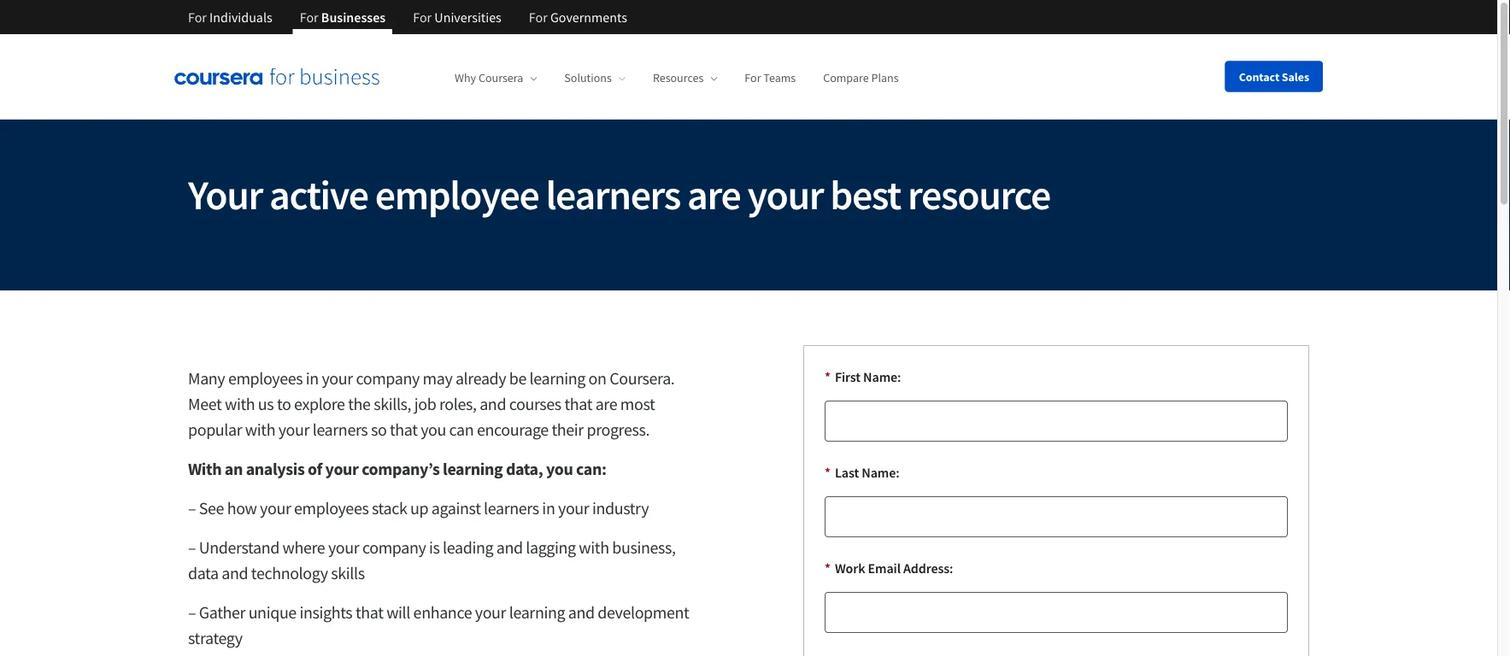 Task type: vqa. For each thing, say whether or not it's contained in the screenshot.
menu in the right of the page
no



Task type: describe. For each thing, give the bounding box(es) containing it.
many
[[188, 368, 225, 389]]

1 horizontal spatial that
[[390, 419, 418, 441]]

that inside – gather unique insights that will enhance your learning and development strategy
[[356, 602, 383, 624]]

1 vertical spatial learning
[[443, 459, 503, 480]]

for universities
[[413, 9, 502, 26]]

enhance
[[413, 602, 472, 624]]

your active employee learners are your best resource
[[188, 169, 1050, 221]]

active
[[269, 169, 368, 221]]

compare plans link
[[823, 70, 899, 86]]

and inside many employees in your company may already be learning on coursera. meet with us to explore the skills, job roles, and courses that are most popular with your learners so that you can encourage their progress.
[[480, 394, 506, 415]]

– gather unique insights that will enhance your learning and development strategy
[[188, 602, 689, 649]]

resources link
[[653, 70, 717, 86]]

with
[[188, 459, 222, 480]]

understand
[[199, 537, 279, 559]]

with inside the – understand where your company is leading and lagging with business, data and technology skills
[[579, 537, 609, 559]]

* for * work email address:
[[825, 560, 831, 577]]

2 vertical spatial learners
[[484, 498, 539, 519]]

for governments
[[529, 9, 627, 26]]

compare plans
[[823, 70, 899, 86]]

work
[[835, 560, 865, 577]]

analysis
[[246, 459, 305, 480]]

for individuals
[[188, 9, 272, 26]]

compare
[[823, 70, 869, 86]]

address:
[[903, 560, 953, 577]]

resource
[[908, 169, 1050, 221]]

0 vertical spatial with
[[225, 394, 255, 415]]

is
[[429, 537, 440, 559]]

lagging
[[526, 537, 576, 559]]

you inside many employees in your company may already be learning on coursera. meet with us to explore the skills, job roles, and courses that are most popular with your learners so that you can encourage their progress.
[[421, 419, 446, 441]]

2 horizontal spatial learners
[[546, 169, 680, 221]]

us
[[258, 394, 274, 415]]

your right how
[[260, 498, 291, 519]]

universities
[[435, 9, 502, 26]]

for teams
[[745, 70, 796, 86]]

for for businesses
[[300, 9, 319, 26]]

your left best
[[747, 169, 823, 221]]

* for * first name:
[[825, 368, 831, 385]]

and inside – gather unique insights that will enhance your learning and development strategy
[[568, 602, 595, 624]]

courses
[[509, 394, 561, 415]]

learning for your
[[509, 602, 565, 624]]

employee
[[375, 169, 539, 221]]

encourage
[[477, 419, 549, 441]]

explore
[[294, 394, 345, 415]]

coursera
[[479, 70, 523, 86]]

can
[[449, 419, 474, 441]]

and left lagging
[[496, 537, 523, 559]]

job
[[414, 394, 436, 415]]

company for is
[[362, 537, 426, 559]]

1 horizontal spatial in
[[542, 498, 555, 519]]

how
[[227, 498, 257, 519]]

email
[[868, 560, 901, 577]]

already
[[456, 368, 506, 389]]

– for – gather unique insights that will enhance your learning and development strategy
[[188, 602, 196, 624]]

the
[[348, 394, 371, 415]]

for businesses
[[300, 9, 386, 26]]

with an analysis of your company's learning data, you can:
[[188, 459, 607, 480]]

company's
[[362, 459, 440, 480]]

roles,
[[439, 394, 477, 415]]

solutions
[[564, 70, 612, 86]]

see
[[199, 498, 224, 519]]



Task type: locate. For each thing, give the bounding box(es) containing it.
name: for * last name:
[[862, 464, 900, 481]]

–
[[188, 498, 196, 519], [188, 537, 196, 559], [188, 602, 196, 624]]

learning down can
[[443, 459, 503, 480]]

0 vertical spatial learning
[[530, 368, 586, 389]]

to
[[277, 394, 291, 415]]

0 vertical spatial in
[[306, 368, 319, 389]]

that right the 'so'
[[390, 419, 418, 441]]

against
[[431, 498, 481, 519]]

0 vertical spatial *
[[825, 368, 831, 385]]

for for universities
[[413, 9, 432, 26]]

with left us
[[225, 394, 255, 415]]

contact sales button
[[1225, 61, 1323, 92]]

3 – from the top
[[188, 602, 196, 624]]

learning up courses
[[530, 368, 586, 389]]

2 vertical spatial that
[[356, 602, 383, 624]]

name: for * first name:
[[863, 368, 901, 385]]

1 vertical spatial learners
[[313, 419, 368, 441]]

with
[[225, 394, 255, 415], [245, 419, 275, 441], [579, 537, 609, 559]]

your right enhance
[[475, 602, 506, 624]]

governments
[[550, 9, 627, 26]]

2 vertical spatial *
[[825, 560, 831, 577]]

0 vertical spatial –
[[188, 498, 196, 519]]

banner navigation
[[174, 0, 641, 47]]

your inside the – understand where your company is leading and lagging with business, data and technology skills
[[328, 537, 359, 559]]

learning
[[530, 368, 586, 389], [443, 459, 503, 480], [509, 602, 565, 624]]

1 horizontal spatial you
[[546, 459, 573, 480]]

for for governments
[[529, 9, 548, 26]]

gather
[[199, 602, 245, 624]]

technology
[[251, 563, 328, 584]]

0 horizontal spatial you
[[421, 419, 446, 441]]

for left teams
[[745, 70, 761, 86]]

businesses
[[321, 9, 386, 26]]

strategy
[[188, 628, 243, 649]]

* left first
[[825, 368, 831, 385]]

their
[[552, 419, 584, 441]]

0 horizontal spatial are
[[595, 394, 617, 415]]

2 horizontal spatial that
[[565, 394, 592, 415]]

popular
[[188, 419, 242, 441]]

skills,
[[374, 394, 411, 415]]

1 vertical spatial *
[[825, 464, 831, 481]]

learning inside – gather unique insights that will enhance your learning and development strategy
[[509, 602, 565, 624]]

you left can:
[[546, 459, 573, 480]]

1 horizontal spatial learners
[[484, 498, 539, 519]]

2 vertical spatial –
[[188, 602, 196, 624]]

* first name:
[[825, 368, 901, 385]]

2 * from the top
[[825, 464, 831, 481]]

employees
[[228, 368, 303, 389], [294, 498, 369, 519]]

best
[[830, 169, 901, 221]]

data
[[188, 563, 219, 584]]

1 vertical spatial in
[[542, 498, 555, 519]]

2 vertical spatial learning
[[509, 602, 565, 624]]

progress.
[[587, 419, 650, 441]]

company inside the – understand where your company is leading and lagging with business, data and technology skills
[[362, 537, 426, 559]]

2 vertical spatial with
[[579, 537, 609, 559]]

1 vertical spatial with
[[245, 419, 275, 441]]

1 – from the top
[[188, 498, 196, 519]]

1 vertical spatial name:
[[862, 464, 900, 481]]

learners
[[546, 169, 680, 221], [313, 419, 368, 441], [484, 498, 539, 519]]

on
[[589, 368, 607, 389]]

* left work
[[825, 560, 831, 577]]

in up lagging
[[542, 498, 555, 519]]

business,
[[612, 537, 676, 559]]

you
[[421, 419, 446, 441], [546, 459, 573, 480]]

1 vertical spatial you
[[546, 459, 573, 480]]

in inside many employees in your company may already be learning on coursera. meet with us to explore the skills, job roles, and courses that are most popular with your learners so that you can encourage their progress.
[[306, 368, 319, 389]]

1 vertical spatial –
[[188, 537, 196, 559]]

company down stack
[[362, 537, 426, 559]]

1 vertical spatial are
[[595, 394, 617, 415]]

– up data
[[188, 537, 196, 559]]

your
[[188, 169, 262, 221]]

0 vertical spatial name:
[[863, 368, 901, 385]]

individuals
[[209, 9, 272, 26]]

coursera for business image
[[174, 68, 380, 85]]

for left businesses in the left of the page
[[300, 9, 319, 26]]

1 * from the top
[[825, 368, 831, 385]]

solutions link
[[564, 70, 626, 86]]

employees inside many employees in your company may already be learning on coursera. meet with us to explore the skills, job roles, and courses that are most popular with your learners so that you can encourage their progress.
[[228, 368, 303, 389]]

in
[[306, 368, 319, 389], [542, 498, 555, 519]]

unique
[[248, 602, 297, 624]]

0 vertical spatial you
[[421, 419, 446, 441]]

with right lagging
[[579, 537, 609, 559]]

* left the last
[[825, 464, 831, 481]]

most
[[620, 394, 655, 415]]

– left see
[[188, 498, 196, 519]]

company for may
[[356, 368, 420, 389]]

1 horizontal spatial are
[[687, 169, 740, 221]]

1 vertical spatial that
[[390, 419, 418, 441]]

learning down lagging
[[509, 602, 565, 624]]

your
[[747, 169, 823, 221], [322, 368, 353, 389], [278, 419, 309, 441], [325, 459, 359, 480], [260, 498, 291, 519], [558, 498, 589, 519], [328, 537, 359, 559], [475, 602, 506, 624]]

development
[[598, 602, 689, 624]]

for for individuals
[[188, 9, 207, 26]]

learning inside many employees in your company may already be learning on coursera. meet with us to explore the skills, job roles, and courses that are most popular with your learners so that you can encourage their progress.
[[530, 368, 586, 389]]

0 horizontal spatial in
[[306, 368, 319, 389]]

and
[[480, 394, 506, 415], [496, 537, 523, 559], [222, 563, 248, 584], [568, 602, 595, 624]]

meet
[[188, 394, 222, 415]]

– inside the – understand where your company is leading and lagging with business, data and technology skills
[[188, 537, 196, 559]]

so
[[371, 419, 387, 441]]

last
[[835, 464, 859, 481]]

data,
[[506, 459, 543, 480]]

3 * from the top
[[825, 560, 831, 577]]

1 vertical spatial employees
[[294, 498, 369, 519]]

name: right first
[[863, 368, 901, 385]]

0 vertical spatial company
[[356, 368, 420, 389]]

0 vertical spatial learners
[[546, 169, 680, 221]]

your down the to
[[278, 419, 309, 441]]

and left development at the left of page
[[568, 602, 595, 624]]

may
[[423, 368, 452, 389]]

None text field
[[825, 401, 1288, 442], [825, 497, 1288, 538], [825, 401, 1288, 442], [825, 497, 1288, 538]]

* last name:
[[825, 464, 900, 481]]

0 horizontal spatial that
[[356, 602, 383, 624]]

will
[[386, 602, 410, 624]]

learning for be
[[530, 368, 586, 389]]

you down job
[[421, 419, 446, 441]]

1 vertical spatial company
[[362, 537, 426, 559]]

your up explore
[[322, 368, 353, 389]]

leading
[[443, 537, 493, 559]]

stack
[[372, 498, 407, 519]]

sales
[[1282, 69, 1309, 84]]

* work email address:
[[825, 560, 953, 577]]

name:
[[863, 368, 901, 385], [862, 464, 900, 481]]

– inside – gather unique insights that will enhance your learning and development strategy
[[188, 602, 196, 624]]

why
[[455, 70, 476, 86]]

– for – understand where your company is leading and lagging with business, data and technology skills
[[188, 537, 196, 559]]

– left gather
[[188, 602, 196, 624]]

up
[[410, 498, 428, 519]]

plans
[[871, 70, 899, 86]]

None email field
[[825, 592, 1288, 633]]

employees down of
[[294, 498, 369, 519]]

can:
[[576, 459, 607, 480]]

* for * last name:
[[825, 464, 831, 481]]

company inside many employees in your company may already be learning on coursera. meet with us to explore the skills, job roles, and courses that are most popular with your learners so that you can encourage their progress.
[[356, 368, 420, 389]]

and down already
[[480, 394, 506, 415]]

contact
[[1239, 69, 1280, 84]]

for left governments
[[529, 9, 548, 26]]

name: right the last
[[862, 464, 900, 481]]

0 horizontal spatial learners
[[313, 419, 368, 441]]

industry
[[592, 498, 649, 519]]

that up their
[[565, 394, 592, 415]]

skills
[[331, 563, 365, 584]]

coursera.
[[610, 368, 675, 389]]

contact sales
[[1239, 69, 1309, 84]]

resources
[[653, 70, 704, 86]]

be
[[509, 368, 527, 389]]

your up skills
[[328, 537, 359, 559]]

an
[[225, 459, 243, 480]]

why coursera link
[[455, 70, 537, 86]]

with down us
[[245, 419, 275, 441]]

teams
[[764, 70, 796, 86]]

your inside – gather unique insights that will enhance your learning and development strategy
[[475, 602, 506, 624]]

for left 'universities'
[[413, 9, 432, 26]]

company
[[356, 368, 420, 389], [362, 537, 426, 559]]

and down understand
[[222, 563, 248, 584]]

your down can:
[[558, 498, 589, 519]]

in up explore
[[306, 368, 319, 389]]

employees up us
[[228, 368, 303, 389]]

2 – from the top
[[188, 537, 196, 559]]

0 vertical spatial that
[[565, 394, 592, 415]]

of
[[308, 459, 322, 480]]

first
[[835, 368, 861, 385]]

where
[[283, 537, 325, 559]]

company up skills,
[[356, 368, 420, 389]]

0 vertical spatial employees
[[228, 368, 303, 389]]

your right of
[[325, 459, 359, 480]]

are
[[687, 169, 740, 221], [595, 394, 617, 415]]

– understand where your company is leading and lagging with business, data and technology skills
[[188, 537, 676, 584]]

that
[[565, 394, 592, 415], [390, 419, 418, 441], [356, 602, 383, 624]]

many employees in your company may already be learning on coursera. meet with us to explore the skills, job roles, and courses that are most popular with your learners so that you can encourage their progress.
[[188, 368, 675, 441]]

for left individuals
[[188, 9, 207, 26]]

for
[[188, 9, 207, 26], [300, 9, 319, 26], [413, 9, 432, 26], [529, 9, 548, 26], [745, 70, 761, 86]]

– for – see how your employees stack up against learners in your industry
[[188, 498, 196, 519]]

that left the will
[[356, 602, 383, 624]]

learners inside many employees in your company may already be learning on coursera. meet with us to explore the skills, job roles, and courses that are most popular with your learners so that you can encourage their progress.
[[313, 419, 368, 441]]

for teams link
[[745, 70, 796, 86]]

0 vertical spatial are
[[687, 169, 740, 221]]

– see how your employees stack up against learners in your industry
[[188, 498, 649, 519]]

why coursera
[[455, 70, 523, 86]]

are inside many employees in your company may already be learning on coursera. meet with us to explore the skills, job roles, and courses that are most popular with your learners so that you can encourage their progress.
[[595, 394, 617, 415]]

insights
[[300, 602, 352, 624]]



